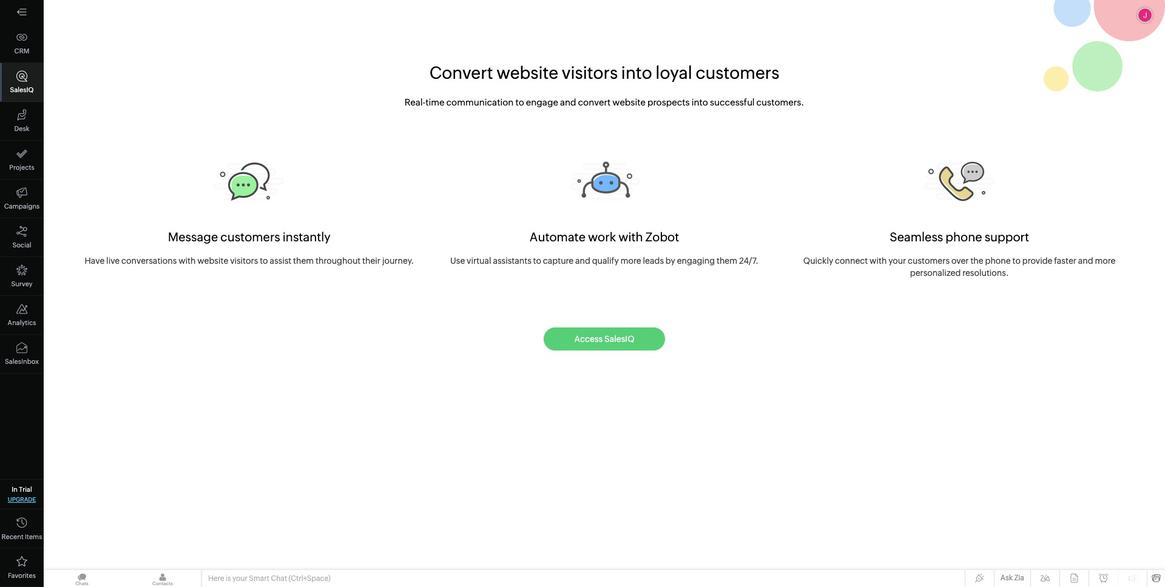Task type: locate. For each thing, give the bounding box(es) containing it.
0 vertical spatial salesiq
[[10, 86, 34, 93]]

1 vertical spatial website
[[612, 97, 646, 107]]

visitors up convert
[[562, 63, 618, 82]]

crm link
[[0, 24, 44, 63]]

into
[[621, 63, 652, 82], [692, 97, 708, 107]]

your down seamless
[[888, 256, 906, 266]]

with inside the 'quickly connect with your customers over the phone to provide faster and more personalized resolutions.'
[[870, 256, 887, 266]]

salesiq up desk link
[[10, 86, 34, 93]]

more right faster
[[1095, 256, 1116, 266]]

1 vertical spatial your
[[232, 575, 248, 583]]

more inside the 'quickly connect with your customers over the phone to provide faster and more personalized resolutions.'
[[1095, 256, 1116, 266]]

analytics
[[8, 319, 36, 326]]

customers
[[696, 63, 779, 82], [220, 230, 280, 244], [908, 256, 950, 266]]

into left loyal
[[621, 63, 652, 82]]

and for website
[[560, 97, 576, 107]]

0 horizontal spatial more
[[621, 256, 641, 266]]

them
[[293, 256, 314, 266], [717, 256, 737, 266]]

0 vertical spatial into
[[621, 63, 652, 82]]

leads
[[643, 256, 664, 266]]

your inside the 'quickly connect with your customers over the phone to provide faster and more personalized resolutions.'
[[888, 256, 906, 266]]

chat
[[271, 575, 287, 583]]

phone up over
[[946, 230, 982, 244]]

and right faster
[[1078, 256, 1093, 266]]

access salesiq
[[574, 334, 634, 344]]

projects
[[9, 164, 34, 171]]

0 horizontal spatial them
[[293, 256, 314, 266]]

them left 24/7.
[[717, 256, 737, 266]]

recent
[[2, 533, 24, 541]]

2 vertical spatial customers
[[908, 256, 950, 266]]

2 them from the left
[[717, 256, 737, 266]]

into right prospects
[[692, 97, 708, 107]]

with right connect on the top right of page
[[870, 256, 887, 266]]

2 vertical spatial website
[[197, 256, 228, 266]]

by
[[666, 256, 675, 266]]

website
[[496, 63, 558, 82], [612, 97, 646, 107], [197, 256, 228, 266]]

0 horizontal spatial into
[[621, 63, 652, 82]]

work
[[588, 230, 616, 244]]

to left provide
[[1012, 256, 1021, 266]]

website right convert
[[612, 97, 646, 107]]

more left leads
[[621, 256, 641, 266]]

to left capture
[[533, 256, 541, 266]]

survey
[[11, 280, 33, 288]]

0 horizontal spatial your
[[232, 575, 248, 583]]

(ctrl+space)
[[289, 575, 331, 583]]

1 vertical spatial salesiq
[[604, 334, 634, 344]]

and
[[560, 97, 576, 107], [575, 256, 590, 266], [1078, 256, 1093, 266]]

support
[[985, 230, 1029, 244]]

2 horizontal spatial customers
[[908, 256, 950, 266]]

in
[[12, 486, 18, 493]]

smart
[[249, 575, 269, 583]]

to left engage
[[515, 97, 524, 107]]

with
[[618, 230, 643, 244], [179, 256, 196, 266], [870, 256, 887, 266]]

customers up have live conversations with website visitors to assist them throughout their journey.
[[220, 230, 280, 244]]

them right assist
[[293, 256, 314, 266]]

have
[[85, 256, 105, 266]]

0 vertical spatial your
[[888, 256, 906, 266]]

1 horizontal spatial them
[[717, 256, 737, 266]]

0 vertical spatial visitors
[[562, 63, 618, 82]]

phone up "resolutions."
[[985, 256, 1011, 266]]

desk link
[[0, 102, 44, 141]]

your
[[888, 256, 906, 266], [232, 575, 248, 583]]

and right engage
[[560, 97, 576, 107]]

with down message
[[179, 256, 196, 266]]

faster
[[1054, 256, 1076, 266]]

campaigns link
[[0, 180, 44, 218]]

website up engage
[[496, 63, 558, 82]]

0 horizontal spatial customers
[[220, 230, 280, 244]]

24/7.
[[739, 256, 758, 266]]

favorites
[[8, 572, 36, 580]]

salesinbox
[[5, 358, 39, 365]]

visitors down the "message customers instantly"
[[230, 256, 258, 266]]

1 horizontal spatial salesiq
[[604, 334, 634, 344]]

0 vertical spatial customers
[[696, 63, 779, 82]]

1 horizontal spatial visitors
[[562, 63, 618, 82]]

convert
[[578, 97, 611, 107]]

the
[[971, 256, 983, 266]]

and for work
[[575, 256, 590, 266]]

customers up the successful
[[696, 63, 779, 82]]

1 horizontal spatial into
[[692, 97, 708, 107]]

phone
[[946, 230, 982, 244], [985, 256, 1011, 266]]

visitors
[[562, 63, 618, 82], [230, 256, 258, 266]]

customers.
[[756, 97, 804, 107]]

1 more from the left
[[621, 256, 641, 266]]

1 horizontal spatial your
[[888, 256, 906, 266]]

quickly
[[803, 256, 833, 266]]

1 horizontal spatial with
[[618, 230, 643, 244]]

1 vertical spatial customers
[[220, 230, 280, 244]]

1 horizontal spatial website
[[496, 63, 558, 82]]

1 vertical spatial phone
[[985, 256, 1011, 266]]

salesiq
[[10, 86, 34, 93], [604, 334, 634, 344]]

2 more from the left
[[1095, 256, 1116, 266]]

capture
[[543, 256, 574, 266]]

customers up personalized
[[908, 256, 950, 266]]

prospects
[[647, 97, 690, 107]]

real-
[[405, 97, 426, 107]]

quickly connect with your customers over the phone to provide faster and more personalized resolutions.
[[803, 256, 1116, 278]]

0 vertical spatial website
[[496, 63, 558, 82]]

over
[[951, 256, 969, 266]]

1 horizontal spatial more
[[1095, 256, 1116, 266]]

and left qualify
[[575, 256, 590, 266]]

use
[[450, 256, 465, 266]]

2 horizontal spatial website
[[612, 97, 646, 107]]

message
[[168, 230, 218, 244]]

customers inside the 'quickly connect with your customers over the phone to provide faster and more personalized resolutions.'
[[908, 256, 950, 266]]

1 horizontal spatial phone
[[985, 256, 1011, 266]]

0 vertical spatial phone
[[946, 230, 982, 244]]

2 horizontal spatial with
[[870, 256, 887, 266]]

resolutions.
[[962, 268, 1009, 278]]

crm
[[14, 47, 29, 55]]

0 horizontal spatial website
[[197, 256, 228, 266]]

to left assist
[[260, 256, 268, 266]]

assistants
[[493, 256, 531, 266]]

0 horizontal spatial visitors
[[230, 256, 258, 266]]

with right 'work'
[[618, 230, 643, 244]]

salesiq right 'access'
[[604, 334, 634, 344]]

provide
[[1022, 256, 1052, 266]]

upgrade
[[8, 496, 36, 503]]

ask
[[1001, 574, 1013, 583]]

is
[[226, 575, 231, 583]]

more
[[621, 256, 641, 266], [1095, 256, 1116, 266]]

here
[[208, 575, 224, 583]]

your right 'is'
[[232, 575, 248, 583]]

to
[[515, 97, 524, 107], [260, 256, 268, 266], [533, 256, 541, 266], [1012, 256, 1021, 266]]

website down message
[[197, 256, 228, 266]]

survey link
[[0, 257, 44, 296]]

salesiq link
[[0, 63, 44, 102]]



Task type: describe. For each thing, give the bounding box(es) containing it.
social
[[12, 242, 31, 249]]

loyal
[[656, 63, 692, 82]]

social link
[[0, 218, 44, 257]]

recent items
[[2, 533, 42, 541]]

seamless
[[890, 230, 943, 244]]

successful
[[710, 97, 755, 107]]

1 vertical spatial into
[[692, 97, 708, 107]]

with for automate
[[618, 230, 643, 244]]

1 them from the left
[[293, 256, 314, 266]]

instantly
[[283, 230, 331, 244]]

trial
[[19, 486, 32, 493]]

access
[[574, 334, 603, 344]]

personalized
[[910, 268, 961, 278]]

contacts image
[[124, 570, 201, 587]]

engaging
[[677, 256, 715, 266]]

journey.
[[382, 256, 414, 266]]

real-time communication to engage and convert website prospects into successful customers.
[[405, 97, 804, 107]]

campaigns
[[4, 203, 40, 210]]

0 horizontal spatial salesiq
[[10, 86, 34, 93]]

convert website visitors into loyal customers
[[429, 63, 779, 82]]

salesinbox link
[[0, 335, 44, 374]]

zia
[[1014, 574, 1024, 583]]

in trial upgrade
[[8, 486, 36, 503]]

phone inside the 'quickly connect with your customers over the phone to provide faster and more personalized resolutions.'
[[985, 256, 1011, 266]]

qualify
[[592, 256, 619, 266]]

automate
[[530, 230, 586, 244]]

chats image
[[44, 570, 120, 587]]

engage
[[526, 97, 558, 107]]

zobot
[[645, 230, 679, 244]]

here is your smart chat (ctrl+space)
[[208, 575, 331, 583]]

items
[[25, 533, 42, 541]]

time
[[426, 97, 444, 107]]

assist
[[270, 256, 291, 266]]

live
[[106, 256, 120, 266]]

ask zia
[[1001, 574, 1024, 583]]

0 horizontal spatial phone
[[946, 230, 982, 244]]

projects link
[[0, 141, 44, 180]]

seamless phone support
[[890, 230, 1029, 244]]

and inside the 'quickly connect with your customers over the phone to provide faster and more personalized resolutions.'
[[1078, 256, 1093, 266]]

use virtual assistants to capture and qualify more leads by engaging them 24/7.
[[450, 256, 758, 266]]

to inside the 'quickly connect with your customers over the phone to provide faster and more personalized resolutions.'
[[1012, 256, 1021, 266]]

conversations
[[121, 256, 177, 266]]

desk
[[14, 125, 29, 132]]

connect
[[835, 256, 868, 266]]

convert
[[429, 63, 493, 82]]

1 vertical spatial visitors
[[230, 256, 258, 266]]

have live conversations with website visitors to assist them throughout their journey.
[[85, 256, 414, 266]]

message customers instantly
[[168, 230, 331, 244]]

automate work with zobot
[[530, 230, 679, 244]]

communication
[[446, 97, 514, 107]]

0 horizontal spatial with
[[179, 256, 196, 266]]

virtual
[[467, 256, 491, 266]]

analytics link
[[0, 296, 44, 335]]

1 horizontal spatial customers
[[696, 63, 779, 82]]

throughout
[[316, 256, 361, 266]]

with for quickly
[[870, 256, 887, 266]]

their
[[362, 256, 381, 266]]



Task type: vqa. For each thing, say whether or not it's contained in the screenshot.
Invoices link
no



